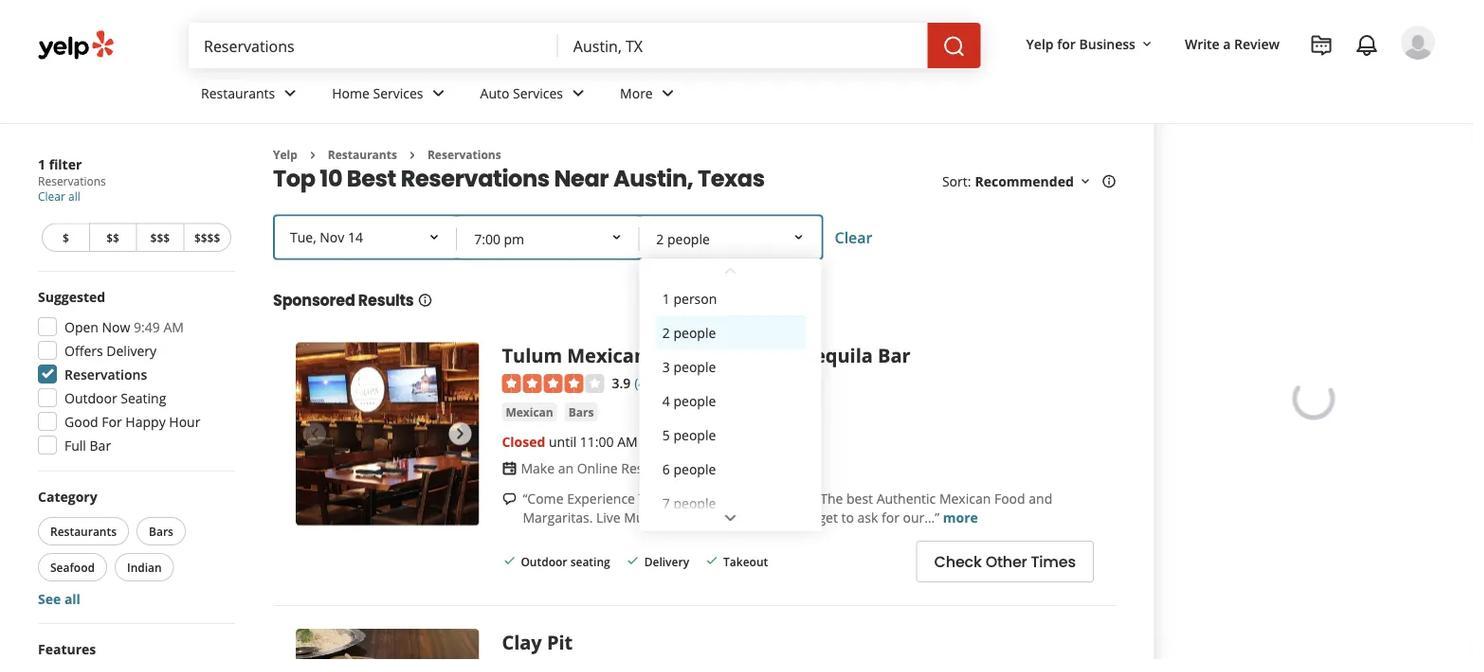 Task type: vqa. For each thing, say whether or not it's contained in the screenshot.
Report a map error link
no



Task type: locate. For each thing, give the bounding box(es) containing it.
none field up home services
[[204, 35, 543, 56]]

indian button
[[115, 554, 174, 582]]

bars up indian on the left bottom of the page
[[149, 524, 173, 540]]

2
[[662, 323, 670, 341]]

24 chevron down v2 image inside restaurants link
[[279, 82, 302, 105]]

clay pit
[[502, 630, 573, 656]]

for inside ""come experience tulum in the heart of austin. the best authentic mexican food and margaritas. live music every weekend. don't forget to ask for our…""
[[882, 509, 900, 527]]

2 vertical spatial restaurants
[[50, 524, 117, 540]]

0 horizontal spatial am
[[164, 318, 184, 336]]

indian
[[127, 560, 162, 576]]

offers
[[64, 342, 103, 360]]

auto services link
[[465, 68, 605, 123]]

0 horizontal spatial none field
[[204, 35, 543, 56]]

24 chevron down v2 image right auto services
[[567, 82, 590, 105]]

tulum mexican restaurant and tequila bar link
[[502, 343, 911, 369]]

6 people from the top
[[673, 494, 716, 512]]

music
[[624, 509, 660, 527]]

auto services
[[480, 84, 563, 102]]

24 chevron down v2 image inside home services link
[[427, 82, 450, 105]]

bars inside group
[[149, 524, 173, 540]]

1 horizontal spatial services
[[513, 84, 563, 102]]

tequila
[[804, 343, 873, 369]]

people inside 2 people 'button'
[[673, 323, 716, 341]]

tulum up 3.9 star rating image
[[502, 343, 562, 369]]

1 services from the left
[[373, 84, 423, 102]]

4 people button
[[655, 383, 806, 418]]

see all button
[[38, 590, 81, 608]]

group
[[32, 287, 235, 461], [34, 487, 235, 609]]

delivery down open now 9:49 am
[[106, 342, 157, 360]]

people for 3 people
[[673, 357, 716, 375]]

1 horizontal spatial bars button
[[565, 403, 598, 422]]

outdoor left seating
[[521, 554, 568, 570]]

people inside 3 people "button"
[[673, 357, 716, 375]]

bars up closed until 11:00 am
[[569, 405, 594, 420]]

reservations link
[[428, 147, 501, 163]]

bars button up closed until 11:00 am
[[565, 403, 598, 422]]

2 24 chevron down v2 image from the left
[[427, 82, 450, 105]]

person
[[673, 289, 717, 307]]

1 24 chevron down v2 image from the left
[[279, 82, 302, 105]]

16 speech v2 image
[[502, 492, 517, 507]]

0 horizontal spatial 16 checkmark v2 image
[[502, 554, 517, 569]]

all down filter
[[68, 189, 80, 204]]

yelp for business
[[1027, 35, 1136, 53]]

0 horizontal spatial services
[[373, 84, 423, 102]]

0 vertical spatial for
[[1057, 35, 1076, 53]]

1 inside 1 person button
[[662, 289, 670, 307]]

yelp inside button
[[1027, 35, 1054, 53]]

1 vertical spatial yelp
[[273, 147, 298, 163]]

1 horizontal spatial 16 checkmark v2 image
[[626, 554, 641, 569]]

every
[[664, 509, 698, 527]]

none field find
[[204, 35, 543, 56]]

1 horizontal spatial clear
[[835, 227, 873, 248]]

Near text field
[[574, 35, 913, 56]]

services for auto services
[[513, 84, 563, 102]]

(47
[[635, 374, 654, 392]]

None field
[[204, 35, 543, 56], [574, 35, 913, 56]]

bars
[[569, 405, 594, 420], [149, 524, 173, 540]]

sponsored results
[[273, 290, 414, 311]]

bar right tequila at the bottom of page
[[878, 343, 911, 369]]

1 horizontal spatial for
[[1057, 35, 1076, 53]]

features
[[38, 641, 96, 659]]

open now 9:49 am
[[64, 318, 184, 336]]

for left business
[[1057, 35, 1076, 53]]

1 horizontal spatial 16 chevron right v2 image
[[405, 148, 420, 163]]

24 chevron down v2 image inside more link
[[657, 82, 680, 105]]

mexican up 3.9 link
[[567, 343, 647, 369]]

restaurants up seafood
[[50, 524, 117, 540]]

0 vertical spatial clear
[[38, 189, 65, 204]]

0 horizontal spatial bar
[[90, 437, 111, 455]]

4 people from the top
[[673, 426, 716, 444]]

2 services from the left
[[513, 84, 563, 102]]

24 chevron down v2 image left auto
[[427, 82, 450, 105]]

$$
[[106, 230, 119, 246]]

seafood
[[50, 560, 95, 576]]

people inside 7 people button
[[673, 494, 716, 512]]

restaurants inside business categories "element"
[[201, 84, 275, 102]]

16 chevron right v2 image
[[305, 148, 320, 163], [405, 148, 420, 163]]

1
[[38, 155, 46, 173], [662, 289, 670, 307]]

1 horizontal spatial bars
[[569, 405, 594, 420]]

4 24 chevron down v2 image from the left
[[657, 82, 680, 105]]

1 vertical spatial bars button
[[137, 518, 186, 546]]

0 vertical spatial delivery
[[106, 342, 157, 360]]

1 vertical spatial bar
[[90, 437, 111, 455]]

0 horizontal spatial clear
[[38, 189, 65, 204]]

2 16 checkmark v2 image from the left
[[626, 554, 641, 569]]

bar
[[878, 343, 911, 369], [90, 437, 111, 455]]

1 people from the top
[[673, 323, 716, 341]]

1 horizontal spatial mexican
[[567, 343, 647, 369]]

1 vertical spatial delivery
[[645, 554, 689, 570]]

1 person
[[662, 289, 717, 307]]

0 horizontal spatial 1
[[38, 155, 46, 173]]

1 vertical spatial am
[[618, 433, 638, 451]]

1 horizontal spatial bar
[[878, 343, 911, 369]]

0 vertical spatial bars button
[[565, 403, 598, 422]]

0 vertical spatial am
[[164, 318, 184, 336]]

people for 4 people
[[673, 392, 716, 410]]

16 checkmark v2 image
[[705, 554, 720, 569]]

4 people
[[662, 392, 716, 410]]

1 vertical spatial bars
[[149, 524, 173, 540]]

am inside group
[[164, 318, 184, 336]]

yelp left 10 at the left
[[273, 147, 298, 163]]

am
[[164, 318, 184, 336], [618, 433, 638, 451]]

0 vertical spatial bar
[[878, 343, 911, 369]]

delivery inside group
[[106, 342, 157, 360]]

1 horizontal spatial yelp
[[1027, 35, 1054, 53]]

texas
[[698, 163, 765, 194]]

yelp
[[1027, 35, 1054, 53], [273, 147, 298, 163]]

16 reservation v2 image
[[502, 461, 517, 476]]

and left tequila at the bottom of page
[[763, 343, 799, 369]]

24 chevron down v2 image right more
[[657, 82, 680, 105]]

top 10 best reservations near austin, texas
[[273, 163, 765, 194]]

0 horizontal spatial delivery
[[106, 342, 157, 360]]

restaurants up yelp link
[[201, 84, 275, 102]]

outdoor for outdoor seating
[[521, 554, 568, 570]]

"come experience tulum in the heart of austin. the best authentic mexican food and margaritas. live music every weekend. don't forget to ask for our…"
[[523, 490, 1053, 527]]

for
[[102, 413, 122, 431]]

$$ button
[[89, 223, 136, 252]]

restaurants
[[201, 84, 275, 102], [328, 147, 397, 163], [50, 524, 117, 540]]

people inside 5 people button
[[673, 426, 716, 444]]

bars link
[[565, 403, 598, 422]]

1 inside 1 filter reservations clear all
[[38, 155, 46, 173]]

"come
[[523, 490, 564, 508]]

0 vertical spatial outdoor
[[64, 389, 117, 407]]

24 chevron down v2 image inside "auto services" link
[[567, 82, 590, 105]]

tulum up the music
[[639, 490, 678, 508]]

restaurants link
[[186, 68, 317, 123], [328, 147, 397, 163]]

notifications image
[[1356, 34, 1379, 57]]

2 none field from the left
[[574, 35, 913, 56]]

6 people button
[[655, 452, 806, 486]]

services right home
[[373, 84, 423, 102]]

and
[[763, 343, 799, 369], [1029, 490, 1053, 508]]

open
[[64, 318, 99, 336]]

1 vertical spatial and
[[1029, 490, 1053, 508]]

5 people
[[662, 426, 716, 444]]

2 vertical spatial mexican
[[940, 490, 991, 508]]

1 none field from the left
[[204, 35, 543, 56]]

outdoor up good
[[64, 389, 117, 407]]

bar right full
[[90, 437, 111, 455]]

1 vertical spatial tulum
[[639, 490, 678, 508]]

outdoor seating
[[521, 554, 610, 570]]

1 16 chevron right v2 image from the left
[[305, 148, 320, 163]]

1 person button
[[655, 281, 806, 315]]

restaurants inside 'button'
[[50, 524, 117, 540]]

bars button up indian on the left bottom of the page
[[137, 518, 186, 546]]

clay
[[502, 630, 542, 656]]

near
[[554, 163, 609, 194]]

tulum
[[502, 343, 562, 369], [639, 490, 678, 508]]

reservations
[[428, 147, 501, 163], [401, 163, 550, 194], [38, 174, 106, 189], [64, 366, 147, 384]]

1 horizontal spatial and
[[1029, 490, 1053, 508]]

filter
[[49, 155, 82, 173]]

seafood button
[[38, 554, 107, 582]]

6
[[662, 460, 670, 478]]

austin,
[[613, 163, 693, 194]]

1 horizontal spatial am
[[618, 433, 638, 451]]

bars button
[[565, 403, 598, 422], [137, 518, 186, 546]]

0 vertical spatial yelp
[[1027, 35, 1054, 53]]

1 vertical spatial outdoor
[[521, 554, 568, 570]]

1 vertical spatial all
[[64, 590, 81, 608]]

1 left person
[[662, 289, 670, 307]]

restaurant
[[652, 343, 758, 369]]

people for 6 people
[[673, 460, 716, 478]]

restaurants link down home
[[328, 147, 397, 163]]

7 people button
[[655, 486, 806, 520]]

check other times
[[935, 552, 1076, 573]]

0 horizontal spatial and
[[763, 343, 799, 369]]

write a review
[[1185, 35, 1280, 53]]

people for 2 people
[[673, 323, 716, 341]]

am right 9:49 in the left of the page
[[164, 318, 184, 336]]

1 vertical spatial group
[[34, 487, 235, 609]]

$$$$
[[194, 230, 220, 246]]

am right 11:00
[[618, 433, 638, 451]]

mexican up closed
[[506, 405, 554, 420]]

online
[[577, 460, 618, 478]]

experience
[[567, 490, 635, 508]]

None search field
[[189, 23, 985, 68]]

for right ask
[[882, 509, 900, 527]]

mexican
[[567, 343, 647, 369], [506, 405, 554, 420], [940, 490, 991, 508]]

tulum inside ""come experience tulum in the heart of austin. the best authentic mexican food and margaritas. live music every weekend. don't forget to ask for our…""
[[639, 490, 678, 508]]

all inside group
[[64, 590, 81, 608]]

2 people
[[662, 323, 716, 341]]

services right auto
[[513, 84, 563, 102]]

2 horizontal spatial mexican
[[940, 490, 991, 508]]

1 horizontal spatial outdoor
[[521, 554, 568, 570]]

1 vertical spatial 1
[[662, 289, 670, 307]]

24 chevron down v2 image for home services
[[427, 82, 450, 105]]

1 horizontal spatial 1
[[662, 289, 670, 307]]

1 left filter
[[38, 155, 46, 173]]

16 chevron right v2 image right best
[[405, 148, 420, 163]]

business categories element
[[186, 68, 1436, 123]]

an
[[558, 460, 574, 478]]

restaurants for restaurants link to the left
[[201, 84, 275, 102]]

16 checkmark v2 image right seating
[[626, 554, 641, 569]]

none field up business categories "element"
[[574, 35, 913, 56]]

0 vertical spatial all
[[68, 189, 80, 204]]

next image
[[449, 423, 472, 446]]

for inside button
[[1057, 35, 1076, 53]]

outdoor for outdoor seating
[[64, 389, 117, 407]]

24 chevron down v2 image for more
[[657, 82, 680, 105]]

0 horizontal spatial yelp
[[273, 147, 298, 163]]

0 vertical spatial tulum
[[502, 343, 562, 369]]

0 horizontal spatial restaurants
[[50, 524, 117, 540]]

1 horizontal spatial restaurants link
[[328, 147, 397, 163]]

clay pit link
[[502, 630, 573, 656]]

for
[[1057, 35, 1076, 53], [882, 509, 900, 527]]

user actions element
[[1011, 24, 1462, 140]]

0 vertical spatial restaurants
[[201, 84, 275, 102]]

full
[[64, 437, 86, 455]]

and right food
[[1029, 490, 1053, 508]]

1 16 checkmark v2 image from the left
[[502, 554, 517, 569]]

good for happy hour
[[64, 413, 200, 431]]

yelp link
[[273, 147, 298, 163]]

2 16 chevron right v2 image from the left
[[405, 148, 420, 163]]

0 horizontal spatial for
[[882, 509, 900, 527]]

1 vertical spatial for
[[882, 509, 900, 527]]

16 checkmark v2 image for outdoor seating
[[502, 554, 517, 569]]

24 chevron down v2 image
[[279, 82, 302, 105], [427, 82, 450, 105], [567, 82, 590, 105], [657, 82, 680, 105]]

16 checkmark v2 image
[[502, 554, 517, 569], [626, 554, 641, 569]]

3.9 link
[[612, 372, 631, 392]]

delivery left 16 checkmark v2 image
[[645, 554, 689, 570]]

outdoor inside group
[[64, 389, 117, 407]]

1 horizontal spatial none field
[[574, 35, 913, 56]]

clear
[[38, 189, 65, 204], [835, 227, 873, 248]]

now
[[102, 318, 130, 336]]

16 info v2 image
[[418, 293, 433, 308]]

previous image
[[303, 423, 326, 446]]

0 vertical spatial restaurants link
[[186, 68, 317, 123]]

mexican up the more
[[940, 490, 991, 508]]

top
[[273, 163, 315, 194]]

0 vertical spatial 1
[[38, 155, 46, 173]]

Cover field
[[641, 218, 820, 260]]

16 checkmark v2 image left outdoor seating
[[502, 554, 517, 569]]

0 horizontal spatial mexican
[[506, 405, 554, 420]]

see
[[38, 590, 61, 608]]

0 vertical spatial group
[[32, 287, 235, 461]]

margaritas.
[[523, 509, 593, 527]]

all right see
[[64, 590, 81, 608]]

home services
[[332, 84, 423, 102]]

0 horizontal spatial restaurants link
[[186, 68, 317, 123]]

0 horizontal spatial 16 chevron right v2 image
[[305, 148, 320, 163]]

people inside 6 people "button"
[[673, 460, 716, 478]]

2 people from the top
[[673, 357, 716, 375]]

24 chevron down v2 image left home
[[279, 82, 302, 105]]

1 horizontal spatial delivery
[[645, 554, 689, 570]]

0 horizontal spatial bars button
[[137, 518, 186, 546]]

1 horizontal spatial tulum
[[639, 490, 678, 508]]

outdoor seating
[[64, 389, 166, 407]]

mexican button
[[502, 403, 557, 422]]

check
[[935, 552, 982, 573]]

services
[[373, 84, 423, 102], [513, 84, 563, 102]]

1 vertical spatial mexican
[[506, 405, 554, 420]]

5 people from the top
[[673, 460, 716, 478]]

1 horizontal spatial restaurants
[[201, 84, 275, 102]]

16 chevron right v2 image right yelp link
[[305, 148, 320, 163]]

restaurants down home
[[328, 147, 397, 163]]

yelp left business
[[1027, 35, 1054, 53]]

0 horizontal spatial bars
[[149, 524, 173, 540]]

projects image
[[1310, 34, 1333, 57]]

more link
[[605, 68, 695, 123]]

restaurants link up yelp link
[[186, 68, 317, 123]]

0 horizontal spatial tulum
[[502, 343, 562, 369]]

3 24 chevron down v2 image from the left
[[567, 82, 590, 105]]

3 people from the top
[[673, 392, 716, 410]]

Time field
[[459, 218, 638, 260]]

people inside 4 people button
[[673, 392, 716, 410]]

0 horizontal spatial outdoor
[[64, 389, 117, 407]]

1 vertical spatial restaurants
[[328, 147, 397, 163]]



Task type: describe. For each thing, give the bounding box(es) containing it.
clear inside 1 filter reservations clear all
[[38, 189, 65, 204]]

mexican inside ""come experience tulum in the heart of austin. the best authentic mexican food and margaritas. live music every weekend. don't forget to ask for our…""
[[940, 490, 991, 508]]

slideshow element
[[296, 343, 479, 526]]

clear all link
[[38, 189, 80, 204]]

home
[[332, 84, 370, 102]]

services for home services
[[373, 84, 423, 102]]

search image
[[943, 35, 966, 58]]

recommended button
[[975, 172, 1093, 191]]

restaurants button
[[38, 518, 129, 546]]

restaurants for restaurants 'button'
[[50, 524, 117, 540]]

of
[[758, 490, 771, 508]]

16 chevron down v2 image
[[1078, 174, 1093, 189]]

best
[[847, 490, 873, 508]]

yelp for yelp link
[[273, 147, 298, 163]]

good
[[64, 413, 98, 431]]

1 for 1 person
[[662, 289, 670, 307]]

category
[[38, 488, 97, 506]]

don't
[[764, 509, 797, 527]]

until
[[549, 433, 577, 451]]

live
[[596, 509, 621, 527]]

write
[[1185, 35, 1220, 53]]

write a review link
[[1178, 27, 1288, 61]]

5
[[662, 426, 670, 444]]

24 chevron down v2 image for auto services
[[567, 82, 590, 105]]

home services link
[[317, 68, 465, 123]]

closed until 11:00 am
[[502, 433, 638, 451]]

people for 5 people
[[673, 426, 716, 444]]

check other times link
[[917, 542, 1094, 583]]

am for closed until 11:00 am
[[618, 433, 638, 451]]

people for 7 people
[[673, 494, 716, 512]]

7 people
[[662, 494, 716, 512]]

group containing category
[[34, 487, 235, 609]]

recommended
[[975, 172, 1074, 191]]

auto
[[480, 84, 510, 102]]

1 filter reservations clear all
[[38, 155, 106, 204]]

Select a date text field
[[275, 217, 457, 258]]

a
[[1224, 35, 1231, 53]]

food
[[995, 490, 1026, 508]]

tulum mexican restaurant and tequila bar
[[502, 343, 911, 369]]

clear button
[[835, 227, 873, 248]]

16 checkmark v2 image for delivery
[[626, 554, 641, 569]]

heart
[[720, 490, 755, 508]]

16 chevron right v2 image for reservations
[[405, 148, 420, 163]]

3.9 star rating image
[[502, 375, 604, 394]]

4
[[662, 392, 670, 410]]

0 vertical spatial bars
[[569, 405, 594, 420]]

24 chevron down v2 image for restaurants
[[279, 82, 302, 105]]

yelp for yelp for business
[[1027, 35, 1054, 53]]

Find text field
[[204, 35, 543, 56]]

6 people
[[662, 460, 716, 478]]

more link
[[943, 509, 979, 527]]

the
[[820, 490, 843, 508]]

$ button
[[42, 223, 89, 252]]

in
[[681, 490, 693, 508]]

suggested
[[38, 288, 105, 306]]

closed
[[502, 433, 546, 451]]

24 chevron down v2 image
[[719, 507, 742, 530]]

group containing suggested
[[32, 287, 235, 461]]

1 for 1 filter reservations clear all
[[38, 155, 46, 173]]

2 horizontal spatial restaurants
[[328, 147, 397, 163]]

austin.
[[774, 490, 817, 508]]

mexican inside button
[[506, 405, 554, 420]]

(47 reviews) link
[[635, 372, 708, 392]]

0 vertical spatial and
[[763, 343, 799, 369]]

make
[[521, 460, 555, 478]]

all inside 1 filter reservations clear all
[[68, 189, 80, 204]]

11:00
[[580, 433, 614, 451]]

the
[[696, 490, 717, 508]]

am for open now 9:49 am
[[164, 318, 184, 336]]

results
[[358, 290, 414, 311]]

authentic
[[877, 490, 936, 508]]

16 chevron right v2 image for restaurants
[[305, 148, 320, 163]]

none field near
[[574, 35, 913, 56]]

0 vertical spatial mexican
[[567, 343, 647, 369]]

hour
[[169, 413, 200, 431]]

16 chevron down v2 image
[[1140, 37, 1155, 52]]

pit
[[547, 630, 573, 656]]

and inside ""come experience tulum in the heart of austin. the best authentic mexican food and margaritas. live music every weekend. don't forget to ask for our…""
[[1029, 490, 1053, 508]]

3
[[662, 357, 670, 375]]

16 info v2 image
[[1102, 174, 1117, 189]]

forget
[[801, 509, 838, 527]]

times
[[1031, 552, 1076, 573]]

1 vertical spatial restaurants link
[[328, 147, 397, 163]]

$
[[63, 230, 69, 246]]

reviews)
[[657, 374, 708, 392]]

to
[[842, 509, 854, 527]]

takeout
[[724, 554, 768, 570]]

3.9
[[612, 374, 631, 392]]

ruby a. image
[[1402, 26, 1436, 60]]

other
[[986, 552, 1027, 573]]

$$$ button
[[136, 223, 183, 252]]

2 people button
[[655, 315, 806, 349]]

ask
[[858, 509, 878, 527]]

1 vertical spatial clear
[[835, 227, 873, 248]]

$$$$ button
[[183, 223, 231, 252]]

bar inside group
[[90, 437, 111, 455]]

yelp for business button
[[1019, 27, 1163, 61]]

reservations inside group
[[64, 366, 147, 384]]

make an online reservation
[[521, 460, 695, 478]]

reservation
[[621, 460, 695, 478]]

5 people button
[[655, 418, 806, 452]]

our…"
[[903, 509, 940, 527]]



